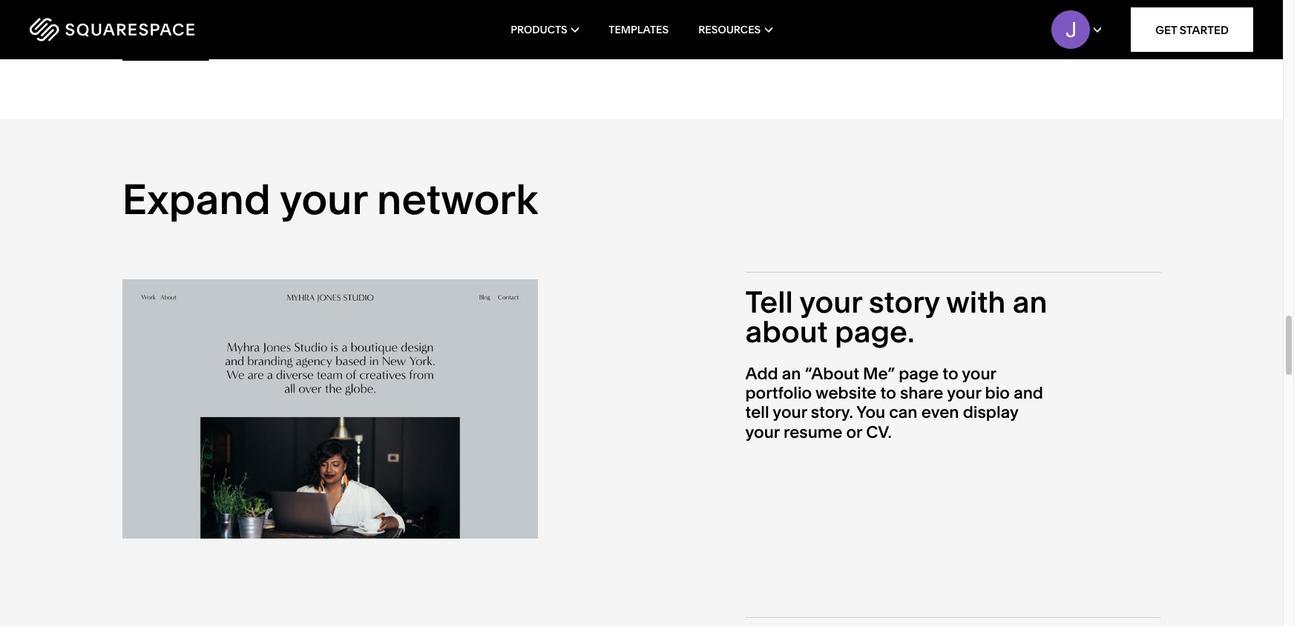 Task type: locate. For each thing, give the bounding box(es) containing it.
with
[[946, 284, 1006, 320]]

1 horizontal spatial learn
[[478, 11, 522, 28]]

to
[[943, 364, 958, 384], [880, 384, 896, 404]]

your
[[280, 174, 367, 224], [799, 284, 862, 320], [962, 364, 996, 384], [947, 384, 981, 404], [773, 403, 807, 423], [745, 423, 780, 443]]

about
[[745, 314, 828, 350]]

tell your story with an about page.
[[745, 284, 1047, 350]]

0 horizontal spatial learn
[[122, 43, 166, 60]]

to left share
[[880, 384, 896, 404]]

an
[[1013, 284, 1047, 320], [782, 364, 801, 384]]

expand your network
[[122, 174, 538, 224]]

me"
[[863, 364, 895, 384]]

templates link
[[609, 0, 669, 59]]

tell
[[745, 403, 769, 423]]

portfolio
[[745, 384, 812, 404]]

add
[[745, 364, 778, 384]]

to right page
[[943, 364, 958, 384]]

1 vertical spatial more
[[169, 43, 209, 60]]

page
[[899, 364, 939, 384]]

1 horizontal spatial an
[[1013, 284, 1047, 320]]

0 vertical spatial learn more
[[478, 11, 566, 28]]

templates
[[609, 23, 669, 36]]

more
[[526, 11, 566, 28], [169, 43, 209, 60]]

get started
[[1155, 23, 1229, 37]]

0 horizontal spatial learn more
[[122, 43, 209, 60]]

page.
[[835, 314, 915, 350]]

products button
[[511, 0, 579, 59]]

learn more
[[478, 11, 566, 28], [122, 43, 209, 60]]

an right add
[[782, 364, 801, 384]]

an right with at the right of page
[[1013, 284, 1047, 320]]

1 vertical spatial an
[[782, 364, 801, 384]]

1 horizontal spatial to
[[943, 364, 958, 384]]

get started link
[[1131, 7, 1253, 52]]

"about
[[805, 364, 859, 384]]

and
[[1014, 384, 1043, 404]]

1 vertical spatial learn more
[[122, 43, 209, 60]]

0 vertical spatial more
[[526, 11, 566, 28]]

learn
[[478, 11, 522, 28], [122, 43, 166, 60]]

0 vertical spatial an
[[1013, 284, 1047, 320]]

story.
[[811, 403, 853, 423]]

0 horizontal spatial more
[[169, 43, 209, 60]]

resources
[[698, 23, 761, 36]]

network
[[377, 174, 538, 224]]

1 horizontal spatial learn more
[[478, 11, 566, 28]]

or
[[846, 423, 862, 443]]

even
[[921, 403, 959, 423]]

1 vertical spatial learn
[[122, 43, 166, 60]]

0 horizontal spatial an
[[782, 364, 801, 384]]

squarespace logo link
[[30, 18, 274, 42]]

0 vertical spatial learn
[[478, 11, 522, 28]]

get
[[1155, 23, 1177, 37]]



Task type: describe. For each thing, give the bounding box(es) containing it.
share
[[900, 384, 943, 404]]

1 horizontal spatial more
[[526, 11, 566, 28]]

cv.
[[866, 423, 892, 443]]

an inside tell your story with an about page.
[[1013, 284, 1047, 320]]

an inside add an "about me" page to your portfolio website to share your bio and tell your story. you can even display your resume or cv.
[[782, 364, 801, 384]]

0 horizontal spatial to
[[880, 384, 896, 404]]

learn more link
[[478, 11, 566, 29]]

started
[[1180, 23, 1229, 37]]

can
[[889, 403, 918, 423]]

resources button
[[698, 0, 772, 59]]

squarespace logo image
[[30, 18, 194, 42]]

about page image
[[122, 279, 538, 540]]

resume
[[783, 423, 842, 443]]

expand
[[122, 174, 271, 224]]

bio
[[985, 384, 1010, 404]]

products
[[511, 23, 567, 36]]

story
[[869, 284, 940, 320]]

you
[[856, 403, 885, 423]]

your inside tell your story with an about page.
[[799, 284, 862, 320]]

add an "about me" page to your portfolio website to share your bio and tell your story. you can even display your resume or cv.
[[745, 364, 1043, 443]]

tell
[[745, 284, 793, 320]]

display
[[963, 403, 1018, 423]]

website
[[815, 384, 877, 404]]



Task type: vqa. For each thing, say whether or not it's contained in the screenshot.
Bogart image
no



